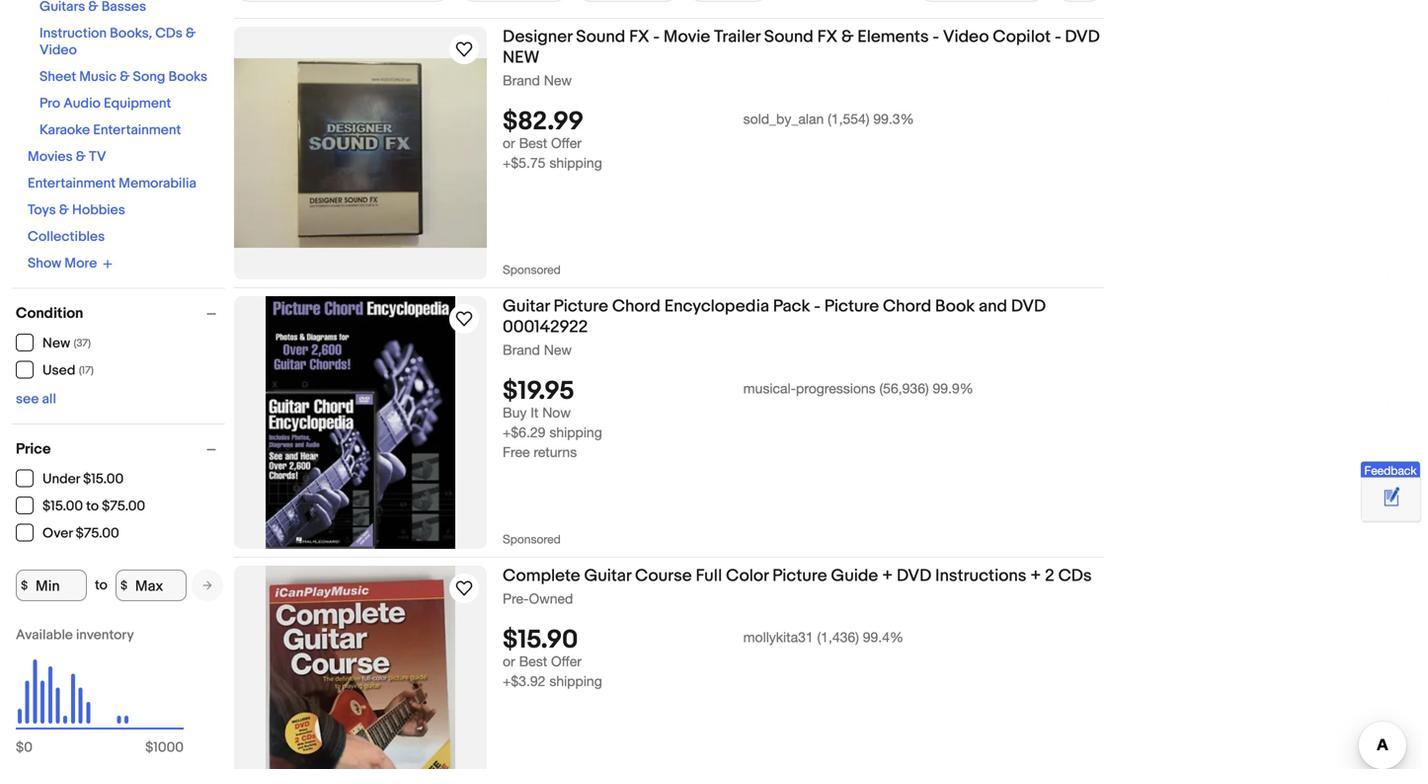 Task type: describe. For each thing, give the bounding box(es) containing it.
- inside guitar picture chord encyclopedia pack - picture chord book and dvd 000142922 brand new
[[814, 296, 821, 317]]

dvd inside complete guitar course full color picture guide + dvd instructions + 2 cds pre-owned
[[897, 566, 932, 587]]

sold_by_alan (1,554) 99.3% or best offer +$5.75 shipping
[[503, 111, 914, 171]]

shipping for $15.90
[[550, 673, 602, 690]]

all
[[42, 391, 56, 408]]

available
[[16, 627, 73, 644]]

watch designer sound fx - movie trailer sound fx & elements - video copilot - dvd  new image
[[452, 38, 476, 61]]

see all button
[[16, 391, 56, 408]]

picture right pack on the right of the page
[[825, 296, 879, 317]]

karaoke entertainment link
[[40, 122, 181, 139]]

condition
[[16, 305, 83, 323]]

0
[[24, 740, 33, 757]]

pack
[[773, 296, 810, 317]]

& right 'toys'
[[59, 202, 69, 219]]

book
[[935, 296, 975, 317]]

new inside designer sound fx - movie trailer sound fx & elements - video copilot - dvd new brand new
[[544, 72, 572, 88]]

guitar inside complete guitar course full color picture guide + dvd instructions + 2 cds pre-owned
[[584, 566, 631, 587]]

video inside instruction books, cds & video sheet music & song books pro audio equipment karaoke entertainment
[[40, 42, 77, 59]]

used (17)
[[42, 363, 94, 379]]

(56,936)
[[880, 380, 929, 397]]

sheet
[[40, 69, 76, 85]]

guitar picture chord encyclopedia pack - picture chord book and dvd 000142922 heading
[[503, 296, 1046, 338]]

inventory
[[76, 627, 134, 644]]

pre-
[[503, 591, 529, 607]]

movies
[[28, 149, 73, 165]]

pro audio equipment link
[[40, 95, 171, 112]]

music
[[79, 69, 117, 85]]

watch complete guitar course full color picture guide + dvd instructions + 2 cds image
[[452, 577, 476, 601]]

99.9%
[[933, 380, 974, 397]]

shipping for $82.99
[[550, 155, 602, 171]]

(1,436)
[[817, 629, 859, 646]]

instruction
[[40, 25, 107, 42]]

picture inside complete guitar course full color picture guide + dvd instructions + 2 cds pre-owned
[[773, 566, 827, 587]]

advertisement region
[[1120, 0, 1417, 494]]

watch guitar picture chord encyclopedia pack - picture chord book and dvd 000142922 image
[[452, 307, 476, 331]]

designer sound fx - movie trailer sound fx & elements - video copilot - dvd new heading
[[503, 27, 1100, 68]]

offer for $82.99
[[551, 135, 582, 151]]

over
[[42, 526, 73, 542]]

audio
[[63, 95, 101, 112]]

hobbies
[[72, 202, 125, 219]]

complete guitar course full color picture guide + dvd instructions + 2 cds heading
[[503, 566, 1092, 587]]

2 sound from the left
[[764, 27, 814, 47]]

entertainment memorabilia link
[[28, 175, 196, 192]]

sold_by_alan
[[743, 111, 824, 127]]

video inside designer sound fx - movie trailer sound fx & elements - video copilot - dvd new brand new
[[943, 27, 989, 47]]

mollykita31
[[743, 629, 814, 646]]

complete guitar course full color picture guide + dvd instructions + 2 cds link
[[503, 566, 1104, 590]]

guide
[[831, 566, 878, 587]]

1 vertical spatial to
[[95, 577, 108, 594]]

over $75.00 link
[[16, 524, 120, 542]]

1 fx from the left
[[629, 27, 650, 47]]

show
[[28, 255, 61, 272]]

karaoke
[[40, 122, 90, 139]]

designer
[[503, 27, 572, 47]]

complete guitar course full color picture guide + dvd instructions + 2 cds image
[[266, 566, 455, 770]]

dvd inside guitar picture chord encyclopedia pack - picture chord book and dvd 000142922 brand new
[[1011, 296, 1046, 317]]

complete
[[503, 566, 580, 587]]

books,
[[110, 25, 152, 42]]

collectibles link
[[28, 229, 105, 245]]

movie
[[664, 27, 710, 47]]

brand inside designer sound fx - movie trailer sound fx & elements - video copilot - dvd new brand new
[[503, 72, 540, 88]]

$ 1000
[[145, 740, 184, 757]]

instruction books, cds & video link
[[40, 25, 196, 59]]

Maximum Value in $ text field
[[115, 570, 187, 602]]

2 + from the left
[[1031, 566, 1041, 587]]

- right copilot
[[1055, 27, 1061, 47]]

musical-
[[743, 380, 796, 397]]

000142922
[[503, 317, 588, 338]]

1 vertical spatial $75.00
[[76, 526, 119, 542]]

0 vertical spatial $75.00
[[102, 498, 145, 515]]

copilot
[[993, 27, 1051, 47]]

see all
[[16, 391, 56, 408]]

guitar picture chord encyclopedia pack - picture chord book and dvd 000142922 brand new
[[503, 296, 1046, 358]]

1 chord from the left
[[612, 296, 661, 317]]

course
[[635, 566, 692, 587]]

over $75.00
[[42, 526, 119, 542]]

under
[[42, 471, 80, 488]]

+$3.92
[[503, 673, 546, 690]]

(17)
[[79, 365, 94, 377]]

new
[[503, 47, 540, 68]]

entertainment inside movies & tv entertainment memorabilia toys & hobbies collectibles
[[28, 175, 116, 192]]

& up books on the top of the page
[[186, 25, 196, 42]]

musical-progressions (56,936) 99.9% buy it now +$6.29 shipping free returns
[[503, 380, 974, 461]]

progressions
[[796, 380, 876, 397]]

1 sound from the left
[[576, 27, 626, 47]]

1 + from the left
[[882, 566, 893, 587]]

used
[[42, 363, 75, 379]]

collectibles
[[28, 229, 105, 245]]

under $15.00 link
[[16, 470, 125, 488]]

it
[[531, 405, 539, 421]]

show more button
[[28, 255, 113, 272]]

offer for $15.90
[[551, 654, 582, 670]]

see
[[16, 391, 39, 408]]

full
[[696, 566, 722, 587]]

best for $82.99
[[519, 135, 547, 151]]

1 vertical spatial $15.00
[[42, 498, 83, 515]]



Task type: vqa. For each thing, say whether or not it's contained in the screenshot.
leftmost Dre
no



Task type: locate. For each thing, give the bounding box(es) containing it.
0 vertical spatial dvd
[[1065, 27, 1100, 47]]

designer sound fx - movie trailer sound fx & elements - video copilot - dvd new brand new
[[503, 27, 1100, 88]]

offer
[[551, 135, 582, 151], [551, 654, 582, 670]]

new up the $82.99
[[544, 72, 572, 88]]

$75.00 down $15.00 to $75.00
[[76, 526, 119, 542]]

books
[[168, 69, 208, 85]]

$75.00
[[102, 498, 145, 515], [76, 526, 119, 542]]

or up +$5.75
[[503, 135, 515, 151]]

sound
[[576, 27, 626, 47], [764, 27, 814, 47]]

& inside designer sound fx - movie trailer sound fx & elements - video copilot - dvd new brand new
[[842, 27, 854, 47]]

to down under $15.00
[[86, 498, 99, 515]]

dvd
[[1065, 27, 1100, 47], [1011, 296, 1046, 317], [897, 566, 932, 587]]

dvd inside designer sound fx - movie trailer sound fx & elements - video copilot - dvd new brand new
[[1065, 27, 1100, 47]]

2 shipping from the top
[[550, 424, 602, 441]]

& left song
[[120, 69, 130, 85]]

& left tv
[[76, 149, 86, 165]]

sound right trailer
[[764, 27, 814, 47]]

99.4%
[[863, 629, 904, 646]]

$82.99
[[503, 107, 584, 137]]

+ left 2
[[1031, 566, 1041, 587]]

1 vertical spatial offer
[[551, 654, 582, 670]]

1 vertical spatial brand
[[503, 342, 540, 358]]

entertainment down equipment
[[93, 122, 181, 139]]

picture up $19.95
[[554, 296, 609, 317]]

dvd right copilot
[[1065, 27, 1100, 47]]

free
[[503, 444, 530, 461]]

0 vertical spatial or
[[503, 135, 515, 151]]

1 vertical spatial entertainment
[[28, 175, 116, 192]]

0 vertical spatial brand
[[503, 72, 540, 88]]

guitar inside guitar picture chord encyclopedia pack - picture chord book and dvd 000142922 brand new
[[503, 296, 550, 317]]

0 vertical spatial entertainment
[[93, 122, 181, 139]]

new left the (37)
[[42, 335, 70, 352]]

shipping
[[550, 155, 602, 171], [550, 424, 602, 441], [550, 673, 602, 690]]

toys
[[28, 202, 56, 219]]

0 vertical spatial cds
[[155, 25, 183, 42]]

best for $15.90
[[519, 654, 547, 670]]

1 vertical spatial dvd
[[1011, 296, 1046, 317]]

+
[[882, 566, 893, 587], [1031, 566, 1041, 587]]

- right elements
[[933, 27, 939, 47]]

+ right guide
[[882, 566, 893, 587]]

cds
[[155, 25, 183, 42], [1059, 566, 1092, 587]]

picture
[[554, 296, 609, 317], [825, 296, 879, 317], [773, 566, 827, 587]]

$75.00 down under $15.00
[[102, 498, 145, 515]]

pro
[[40, 95, 60, 112]]

or inside mollykita31 (1,436) 99.4% or best offer +$3.92 shipping
[[503, 654, 515, 670]]

encyclopedia
[[665, 296, 769, 317]]

2 offer from the top
[[551, 654, 582, 670]]

graph of available inventory between $0 and $1000+ image
[[16, 627, 184, 767]]

elements
[[858, 27, 929, 47]]

price
[[16, 441, 51, 458]]

2 chord from the left
[[883, 296, 932, 317]]

1 shipping from the top
[[550, 155, 602, 171]]

1 offer from the top
[[551, 135, 582, 151]]

guitar picture chord encyclopedia pack - picture chord book and dvd 000142922 image
[[266, 296, 455, 549]]

$15.00 up $15.00 to $75.00
[[83, 471, 124, 488]]

offer inside sold_by_alan (1,554) 99.3% or best offer +$5.75 shipping
[[551, 135, 582, 151]]

brand down "new"
[[503, 72, 540, 88]]

1 horizontal spatial cds
[[1059, 566, 1092, 587]]

video left copilot
[[943, 27, 989, 47]]

fx left elements
[[818, 27, 838, 47]]

1 horizontal spatial +
[[1031, 566, 1041, 587]]

to
[[86, 498, 99, 515], [95, 577, 108, 594]]

or inside sold_by_alan (1,554) 99.3% or best offer +$5.75 shipping
[[503, 135, 515, 151]]

0 vertical spatial guitar
[[503, 296, 550, 317]]

-
[[653, 27, 660, 47], [933, 27, 939, 47], [1055, 27, 1061, 47], [814, 296, 821, 317]]

price button
[[16, 441, 225, 458]]

condition button
[[16, 305, 225, 323]]

instructions
[[935, 566, 1027, 587]]

1 vertical spatial best
[[519, 654, 547, 670]]

chord left book
[[883, 296, 932, 317]]

cds right books,
[[155, 25, 183, 42]]

$15.00 up over $75.00 link
[[42, 498, 83, 515]]

entertainment inside instruction books, cds & video sheet music & song books pro audio equipment karaoke entertainment
[[93, 122, 181, 139]]

video
[[943, 27, 989, 47], [40, 42, 77, 59]]

new (37)
[[42, 335, 91, 352]]

dvd right guide
[[897, 566, 932, 587]]

1 brand from the top
[[503, 72, 540, 88]]

$15.90
[[503, 625, 578, 656]]

new inside guitar picture chord encyclopedia pack - picture chord book and dvd 000142922 brand new
[[544, 342, 572, 358]]

0 horizontal spatial cds
[[155, 25, 183, 42]]

or for $15.90
[[503, 654, 515, 670]]

0 vertical spatial offer
[[551, 135, 582, 151]]

2 vertical spatial dvd
[[897, 566, 932, 587]]

0 horizontal spatial video
[[40, 42, 77, 59]]

0 vertical spatial best
[[519, 135, 547, 151]]

1 best from the top
[[519, 135, 547, 151]]

fx
[[629, 27, 650, 47], [818, 27, 838, 47]]

and
[[979, 296, 1008, 317]]

brand down "000142922"
[[503, 342, 540, 358]]

0 vertical spatial shipping
[[550, 155, 602, 171]]

best inside mollykita31 (1,436) 99.4% or best offer +$3.92 shipping
[[519, 654, 547, 670]]

chord left encyclopedia
[[612, 296, 661, 317]]

99.3%
[[874, 111, 914, 127]]

best up +$5.75
[[519, 135, 547, 151]]

buy
[[503, 405, 527, 421]]

color
[[726, 566, 769, 587]]

0 horizontal spatial sound
[[576, 27, 626, 47]]

1 horizontal spatial guitar
[[584, 566, 631, 587]]

$15.00
[[83, 471, 124, 488], [42, 498, 83, 515]]

2
[[1045, 566, 1055, 587]]

1 horizontal spatial video
[[943, 27, 989, 47]]

equipment
[[104, 95, 171, 112]]

0 horizontal spatial chord
[[612, 296, 661, 317]]

trailer
[[714, 27, 761, 47]]

1 horizontal spatial sound
[[764, 27, 814, 47]]

2 best from the top
[[519, 654, 547, 670]]

Minimum Value in $ text field
[[16, 570, 87, 602]]

new down "000142922"
[[544, 342, 572, 358]]

1 or from the top
[[503, 135, 515, 151]]

- left 'movie'
[[653, 27, 660, 47]]

+$5.75
[[503, 155, 546, 171]]

0 vertical spatial to
[[86, 498, 99, 515]]

2 or from the top
[[503, 654, 515, 670]]

owned
[[529, 591, 573, 607]]

entertainment
[[93, 122, 181, 139], [28, 175, 116, 192]]

now
[[542, 405, 571, 421]]

chord
[[612, 296, 661, 317], [883, 296, 932, 317]]

cds inside complete guitar course full color picture guide + dvd instructions + 2 cds pre-owned
[[1059, 566, 1092, 587]]

best up +$3.92
[[519, 654, 547, 670]]

returns
[[534, 444, 577, 461]]

& left elements
[[842, 27, 854, 47]]

sheet music & song books link
[[40, 69, 208, 85]]

brand
[[503, 72, 540, 88], [503, 342, 540, 358]]

shipping right +$5.75
[[550, 155, 602, 171]]

$15.00 to $75.00 link
[[16, 497, 146, 515]]

instruction books, cds & video sheet music & song books pro audio equipment karaoke entertainment
[[40, 25, 208, 139]]

1 vertical spatial cds
[[1059, 566, 1092, 587]]

2 brand from the top
[[503, 342, 540, 358]]

1000
[[153, 740, 184, 757]]

complete guitar course full color picture guide + dvd instructions + 2 cds pre-owned
[[503, 566, 1092, 607]]

1 horizontal spatial chord
[[883, 296, 932, 317]]

cds inside instruction books, cds & video sheet music & song books pro audio equipment karaoke entertainment
[[155, 25, 183, 42]]

shipping inside mollykita31 (1,436) 99.4% or best offer +$3.92 shipping
[[550, 673, 602, 690]]

guitar left course
[[584, 566, 631, 587]]

fx left 'movie'
[[629, 27, 650, 47]]

0 horizontal spatial +
[[882, 566, 893, 587]]

+$6.29
[[503, 424, 546, 441]]

1 vertical spatial or
[[503, 654, 515, 670]]

shipping inside musical-progressions (56,936) 99.9% buy it now +$6.29 shipping free returns
[[550, 424, 602, 441]]

$ 0
[[16, 740, 33, 757]]

shipping right +$3.92
[[550, 673, 602, 690]]

0 horizontal spatial dvd
[[897, 566, 932, 587]]

2 horizontal spatial dvd
[[1065, 27, 1100, 47]]

feedback
[[1365, 464, 1417, 478]]

0 horizontal spatial fx
[[629, 27, 650, 47]]

mollykita31 (1,436) 99.4% or best offer +$3.92 shipping
[[503, 629, 904, 690]]

or
[[503, 135, 515, 151], [503, 654, 515, 670]]

designer sound fx - movie trailer sound fx & elements - video copilot - dvd new link
[[503, 27, 1104, 72]]

dvd right and
[[1011, 296, 1046, 317]]

shipping down now
[[550, 424, 602, 441]]

$
[[21, 579, 28, 593], [120, 579, 127, 593], [16, 740, 24, 757], [145, 740, 153, 757]]

2 vertical spatial shipping
[[550, 673, 602, 690]]

1 horizontal spatial dvd
[[1011, 296, 1046, 317]]

0 horizontal spatial guitar
[[503, 296, 550, 317]]

$19.95
[[503, 377, 575, 407]]

or for $82.99
[[503, 135, 515, 151]]

guitar right watch guitar picture chord encyclopedia pack - picture chord book and dvd 000142922 at the top of the page
[[503, 296, 550, 317]]

1 horizontal spatial fx
[[818, 27, 838, 47]]

more
[[65, 255, 97, 272]]

picture right color
[[773, 566, 827, 587]]

brand inside guitar picture chord encyclopedia pack - picture chord book and dvd 000142922 brand new
[[503, 342, 540, 358]]

3 shipping from the top
[[550, 673, 602, 690]]

video up sheet
[[40, 42, 77, 59]]

$15.00 to $75.00
[[42, 498, 145, 515]]

- right pack on the right of the page
[[814, 296, 821, 317]]

best inside sold_by_alan (1,554) 99.3% or best offer +$5.75 shipping
[[519, 135, 547, 151]]

movies & tv entertainment memorabilia toys & hobbies collectibles
[[28, 149, 196, 245]]

show more
[[28, 255, 97, 272]]

2 fx from the left
[[818, 27, 838, 47]]

song
[[133, 69, 165, 85]]

designer sound fx - movie trailer sound fx & elements - video copilot - dvd  new image
[[234, 58, 487, 248]]

under $15.00
[[42, 471, 124, 488]]

or up +$3.92
[[503, 654, 515, 670]]

1 vertical spatial guitar
[[584, 566, 631, 587]]

to right minimum value in $ text box
[[95, 577, 108, 594]]

1 vertical spatial shipping
[[550, 424, 602, 441]]

0 vertical spatial $15.00
[[83, 471, 124, 488]]

sound right designer
[[576, 27, 626, 47]]

available inventory
[[16, 627, 134, 644]]

toys & hobbies link
[[28, 202, 125, 219]]

(1,554)
[[828, 111, 870, 127]]

offer inside mollykita31 (1,436) 99.4% or best offer +$3.92 shipping
[[551, 654, 582, 670]]

guitar
[[503, 296, 550, 317], [584, 566, 631, 587]]

shipping inside sold_by_alan (1,554) 99.3% or best offer +$5.75 shipping
[[550, 155, 602, 171]]

cds right 2
[[1059, 566, 1092, 587]]

entertainment down movies & tv link
[[28, 175, 116, 192]]

guitar picture chord encyclopedia pack - picture chord book and dvd 000142922 link
[[503, 296, 1104, 341]]



